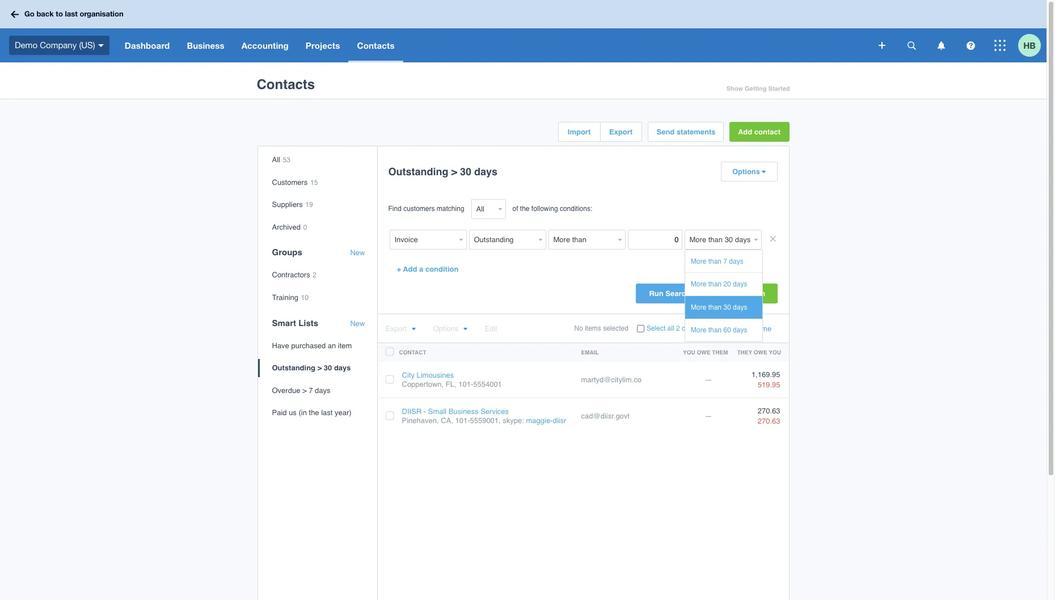 Task type: describe. For each thing, give the bounding box(es) containing it.
new link for smart lists
[[350, 319, 365, 328]]

0 vertical spatial outstanding > 30 days
[[388, 166, 498, 178]]

save search
[[722, 289, 766, 298]]

import button
[[559, 123, 600, 141]]

1 horizontal spatial add
[[738, 128, 753, 136]]

smart
[[272, 318, 296, 328]]

they owe you
[[738, 349, 781, 356]]

services
[[481, 408, 509, 416]]

1 270.63 from the top
[[758, 407, 781, 415]]

20
[[724, 281, 731, 289]]

5559001,
[[470, 416, 501, 425]]

7 for >
[[309, 386, 313, 395]]

dashboard link
[[116, 28, 178, 62]]

0 horizontal spatial contacts
[[257, 77, 315, 93]]

fl,
[[446, 380, 457, 389]]

banner containing hb
[[0, 0, 1047, 62]]

more than 7 days
[[691, 258, 744, 266]]

than for 7
[[709, 258, 722, 266]]

matching
[[437, 205, 465, 213]]

show getting started
[[727, 85, 790, 93]]

more for more than 60 days
[[691, 326, 707, 334]]

contact
[[399, 349, 427, 356]]

import
[[568, 128, 591, 136]]

than for 20
[[709, 281, 722, 289]]

diisr
[[553, 416, 567, 425]]

save search button
[[710, 284, 778, 304]]

no items selected
[[575, 325, 629, 333]]

(us)
[[79, 40, 95, 50]]

sort
[[731, 325, 742, 333]]

cad@diisr.govt
[[581, 412, 630, 421]]

contacts button
[[349, 28, 403, 62]]

training 10
[[272, 293, 309, 302]]

martyd@citylim.co
[[581, 376, 642, 384]]

business inside diisr - small business services pinehaven, ca, 101-5559001, skype: maggie-diisr
[[449, 408, 479, 416]]

business button
[[178, 28, 233, 62]]

more for more than 20 days
[[691, 281, 707, 289]]

1 horizontal spatial customers
[[682, 325, 714, 333]]

have purchased an item
[[272, 341, 352, 350]]

paid
[[272, 409, 287, 417]]

demo company (us)
[[15, 40, 95, 50]]

days up the save search
[[733, 281, 748, 289]]

1 vertical spatial export
[[386, 325, 407, 333]]

they
[[738, 349, 753, 356]]

groups
[[272, 248, 302, 257]]

of the following conditions:
[[513, 205, 593, 213]]

demo company (us) button
[[0, 28, 116, 62]]

edit
[[485, 325, 498, 333]]

hb button
[[1019, 28, 1047, 62]]

projects button
[[297, 28, 349, 62]]

0
[[303, 223, 307, 231]]

maggie-
[[526, 416, 553, 425]]

days up "all" text field
[[474, 166, 498, 178]]

contractors
[[272, 271, 310, 279]]

show
[[727, 85, 743, 93]]

go
[[24, 9, 35, 18]]

more than 20 days
[[691, 281, 748, 289]]

customers 15
[[272, 178, 318, 186]]

1 you from the left
[[683, 349, 696, 356]]

maggie-diisr link
[[526, 416, 567, 425]]

0 horizontal spatial >
[[302, 386, 307, 395]]

projects
[[306, 40, 340, 51]]

than for 60
[[709, 326, 722, 334]]

search for run search
[[666, 289, 690, 298]]

1,169.95
[[752, 370, 781, 379]]

business inside business popup button
[[187, 40, 225, 51]]

all
[[272, 156, 280, 164]]

30 for smart lists
[[324, 364, 332, 372]]

than for 30
[[709, 304, 722, 311]]

options for of the following conditions:
[[733, 167, 761, 176]]

el image for options
[[762, 170, 766, 174]]

training
[[272, 293, 299, 302]]

organisation
[[80, 9, 124, 18]]

519.95
[[758, 381, 781, 389]]

7 for than
[[724, 258, 728, 266]]

city
[[402, 371, 415, 380]]

days down item
[[334, 364, 351, 372]]

customers
[[272, 178, 308, 186]]

a
[[419, 265, 424, 274]]

email
[[581, 349, 599, 356]]

name
[[752, 325, 772, 333]]

+
[[397, 265, 401, 274]]

more than 60 days
[[691, 326, 748, 334]]

item
[[338, 341, 352, 350]]

them
[[712, 349, 728, 356]]

+ add a condition button
[[388, 259, 467, 279]]

270.63 270.63
[[758, 407, 781, 426]]

edit button
[[485, 325, 498, 333]]

53
[[283, 156, 291, 164]]

have
[[272, 341, 289, 350]]

1 vertical spatial export button
[[386, 325, 416, 333]]

+ add a condition
[[397, 265, 459, 274]]

60
[[724, 326, 731, 334]]

days down the save search
[[733, 304, 748, 311]]

options button for of the following conditions:
[[722, 162, 777, 181]]

find customers matching
[[388, 205, 465, 213]]

1 vertical spatial >
[[318, 364, 322, 372]]

accounting
[[242, 40, 289, 51]]

overdue
[[272, 386, 300, 395]]

skype:
[[503, 416, 524, 425]]

an
[[328, 341, 336, 350]]

svg image inside demo company (us) 'popup button'
[[98, 44, 104, 47]]

0 horizontal spatial add
[[403, 265, 417, 274]]

send statements button
[[648, 123, 723, 141]]

limousines
[[417, 371, 454, 380]]

days right 60 at the bottom right of the page
[[733, 326, 748, 334]]

All text field
[[471, 199, 496, 219]]

accounting button
[[233, 28, 297, 62]]

back
[[37, 9, 54, 18]]

to
[[56, 9, 63, 18]]

0 horizontal spatial outstanding > 30 days
[[272, 364, 351, 372]]

1 horizontal spatial export
[[609, 128, 633, 136]]

2 inside the 'contractors 2'
[[313, 272, 317, 279]]



Task type: vqa. For each thing, say whether or not it's contained in the screenshot.
middle svg image
yes



Task type: locate. For each thing, give the bounding box(es) containing it.
1 horizontal spatial 30
[[460, 166, 472, 178]]

0 vertical spatial el image
[[762, 170, 766, 174]]

1 vertical spatial —
[[705, 412, 713, 421]]

0 horizontal spatial 2
[[313, 272, 317, 279]]

more up you owe them
[[691, 326, 707, 334]]

days
[[474, 166, 498, 178], [730, 258, 744, 266], [733, 281, 748, 289], [733, 304, 748, 311], [733, 326, 748, 334], [334, 364, 351, 372], [315, 386, 331, 395]]

0 vertical spatial export button
[[601, 123, 642, 141]]

0 vertical spatial 270.63
[[758, 407, 781, 415]]

new link for groups
[[350, 249, 365, 258]]

diisr
[[402, 408, 422, 416]]

items
[[585, 325, 602, 333]]

navigation
[[116, 28, 871, 62]]

1 horizontal spatial 7
[[724, 258, 728, 266]]

more than 30 days
[[691, 304, 748, 311]]

None text field
[[685, 230, 752, 250]]

0 horizontal spatial search
[[666, 289, 690, 298]]

0 horizontal spatial 7
[[309, 386, 313, 395]]

paid us (in the last year)
[[272, 409, 352, 417]]

0 vertical spatial outstanding
[[388, 166, 449, 178]]

0 vertical spatial —
[[705, 376, 713, 384]]

0 vertical spatial >
[[451, 166, 457, 178]]

1 new from the top
[[350, 249, 365, 257]]

customers up you owe them
[[682, 325, 714, 333]]

1 vertical spatial 2
[[676, 325, 680, 333]]

purchased
[[291, 341, 326, 350]]

2 owe from the left
[[754, 349, 768, 356]]

coppertown,
[[402, 380, 444, 389]]

1 vertical spatial add
[[403, 265, 417, 274]]

archived 0
[[272, 223, 307, 231]]

export button right import button
[[601, 123, 642, 141]]

customers right find on the left of page
[[404, 205, 435, 213]]

started
[[769, 85, 790, 93]]

1 vertical spatial new
[[350, 319, 365, 328]]

101- inside city limousines coppertown, fl, 101-5554001
[[459, 380, 473, 389]]

the right (in
[[309, 409, 319, 417]]

options
[[733, 167, 761, 176], [433, 325, 459, 333]]

pinehaven,
[[402, 416, 439, 425]]

contacts down "accounting"
[[257, 77, 315, 93]]

101- right fl,
[[459, 380, 473, 389]]

1 vertical spatial last
[[321, 409, 333, 417]]

1 horizontal spatial contacts
[[357, 40, 395, 51]]

4 more from the top
[[691, 326, 707, 334]]

el image down 'contact'
[[762, 170, 766, 174]]

you up '1,169.95'
[[769, 349, 781, 356]]

add left 'contact'
[[738, 128, 753, 136]]

0 horizontal spatial customers
[[404, 205, 435, 213]]

outstanding up the "overdue > 7 days"
[[272, 364, 316, 372]]

more up select all 2 customers
[[691, 304, 707, 311]]

1 horizontal spatial options
[[733, 167, 761, 176]]

1 vertical spatial el image
[[412, 327, 416, 331]]

2 — from the top
[[705, 412, 713, 421]]

send statements
[[657, 128, 716, 136]]

>
[[451, 166, 457, 178], [318, 364, 322, 372], [302, 386, 307, 395]]

3 more from the top
[[691, 304, 707, 311]]

svg image
[[995, 40, 1006, 51], [908, 41, 916, 50], [938, 41, 945, 50], [967, 41, 975, 50], [879, 42, 886, 49], [98, 44, 104, 47]]

show getting started link
[[727, 82, 790, 95]]

0 vertical spatial 2
[[313, 272, 317, 279]]

0 horizontal spatial last
[[65, 9, 78, 18]]

2 you from the left
[[769, 349, 781, 356]]

all
[[668, 325, 675, 333]]

10
[[301, 294, 309, 302]]

company
[[40, 40, 77, 50]]

select
[[647, 325, 666, 333]]

3 than from the top
[[709, 304, 722, 311]]

you down select all 2 customers
[[683, 349, 696, 356]]

30
[[460, 166, 472, 178], [724, 304, 731, 311], [324, 364, 332, 372]]

30 for more than 7 days
[[724, 304, 731, 311]]

1 — from the top
[[705, 376, 713, 384]]

1 vertical spatial options
[[433, 325, 459, 333]]

1 horizontal spatial business
[[449, 408, 479, 416]]

1 vertical spatial 7
[[309, 386, 313, 395]]

contact
[[755, 128, 781, 136]]

go back to last organisation link
[[7, 4, 130, 24]]

outstanding > 30 days
[[388, 166, 498, 178], [272, 364, 351, 372]]

4 than from the top
[[709, 326, 722, 334]]

1 vertical spatial new link
[[350, 319, 365, 328]]

> up matching
[[451, 166, 457, 178]]

options inside button
[[733, 167, 761, 176]]

None checkbox
[[637, 325, 645, 333]]

0 vertical spatial last
[[65, 9, 78, 18]]

1 vertical spatial 101-
[[455, 416, 470, 425]]

0 vertical spatial new link
[[350, 249, 365, 258]]

you
[[683, 349, 696, 356], [769, 349, 781, 356]]

0 vertical spatial export
[[609, 128, 633, 136]]

1 horizontal spatial you
[[769, 349, 781, 356]]

diisr - small business services link
[[402, 408, 509, 416]]

5554001
[[473, 380, 502, 389]]

1 owe from the left
[[697, 349, 711, 356]]

0 horizontal spatial export button
[[386, 325, 416, 333]]

0 vertical spatial options
[[733, 167, 761, 176]]

contacts right projects
[[357, 40, 395, 51]]

> right overdue
[[302, 386, 307, 395]]

1 horizontal spatial the
[[520, 205, 530, 213]]

diisr - small business services pinehaven, ca, 101-5559001, skype: maggie-diisr
[[402, 408, 567, 425]]

1 vertical spatial business
[[449, 408, 479, 416]]

0 vertical spatial contacts
[[357, 40, 395, 51]]

— for 1,169.95
[[705, 376, 713, 384]]

0 horizontal spatial options button
[[433, 325, 468, 333]]

2 search from the left
[[741, 289, 766, 298]]

than up more than 20 days
[[709, 258, 722, 266]]

more for more than 30 days
[[691, 304, 707, 311]]

small
[[428, 408, 447, 416]]

1 horizontal spatial options button
[[722, 162, 777, 181]]

1 horizontal spatial outstanding > 30 days
[[388, 166, 498, 178]]

search right save
[[741, 289, 766, 298]]

options left el icon
[[433, 325, 459, 333]]

1 horizontal spatial search
[[741, 289, 766, 298]]

1 vertical spatial 30
[[724, 304, 731, 311]]

options down add contact
[[733, 167, 761, 176]]

0 vertical spatial 30
[[460, 166, 472, 178]]

contractors 2
[[272, 271, 317, 279]]

more up more than 20 days
[[691, 258, 707, 266]]

run
[[649, 289, 664, 298]]

export button up contact
[[386, 325, 416, 333]]

0 horizontal spatial el image
[[412, 327, 416, 331]]

2 vertical spatial >
[[302, 386, 307, 395]]

0 horizontal spatial business
[[187, 40, 225, 51]]

new for smart lists
[[350, 319, 365, 328]]

export up contact
[[386, 325, 407, 333]]

search right run at right top
[[666, 289, 690, 298]]

2 new link from the top
[[350, 319, 365, 328]]

statements
[[677, 128, 716, 136]]

(in
[[299, 409, 307, 417]]

conditions:
[[560, 205, 593, 213]]

2 horizontal spatial >
[[451, 166, 457, 178]]

— for 270.63
[[705, 412, 713, 421]]

days up 20
[[730, 258, 744, 266]]

find
[[388, 205, 402, 213]]

2 right all
[[676, 325, 680, 333]]

el image
[[762, 170, 766, 174], [412, 327, 416, 331]]

1 horizontal spatial export button
[[601, 123, 642, 141]]

suppliers 19
[[272, 200, 313, 209]]

2 270.63 from the top
[[758, 417, 781, 426]]

outstanding > 30 days up matching
[[388, 166, 498, 178]]

owe for they
[[754, 349, 768, 356]]

1,169.95 519.95
[[752, 370, 781, 389]]

Outstanding text field
[[469, 230, 536, 250]]

0 horizontal spatial outstanding
[[272, 364, 316, 372]]

following
[[532, 205, 558, 213]]

ca,
[[441, 416, 453, 425]]

run search button
[[636, 284, 704, 304]]

customers
[[404, 205, 435, 213], [682, 325, 714, 333]]

1 vertical spatial contacts
[[257, 77, 315, 93]]

business
[[187, 40, 225, 51], [449, 408, 479, 416]]

7 up paid us (in the last year)
[[309, 386, 313, 395]]

last left year)
[[321, 409, 333, 417]]

el image up contact
[[412, 327, 416, 331]]

suppliers
[[272, 200, 303, 209]]

2 right contractors
[[313, 272, 317, 279]]

owe right they
[[754, 349, 768, 356]]

options button for email
[[433, 325, 468, 333]]

1 horizontal spatial 2
[[676, 325, 680, 333]]

than down save
[[709, 304, 722, 311]]

el image for export
[[412, 327, 416, 331]]

save
[[722, 289, 739, 298]]

el image inside options button
[[762, 170, 766, 174]]

export right import button
[[609, 128, 633, 136]]

1 vertical spatial 270.63
[[758, 417, 781, 426]]

0 vertical spatial 101-
[[459, 380, 473, 389]]

0 vertical spatial new
[[350, 249, 365, 257]]

the right of
[[520, 205, 530, 213]]

el image
[[463, 327, 468, 331]]

getting
[[745, 85, 767, 93]]

add contact button
[[730, 122, 790, 142]]

more left 20
[[691, 281, 707, 289]]

2 more from the top
[[691, 281, 707, 289]]

search
[[666, 289, 690, 298], [741, 289, 766, 298]]

all 53
[[272, 156, 291, 164]]

2 than from the top
[[709, 281, 722, 289]]

days up paid us (in the last year)
[[315, 386, 331, 395]]

contacts
[[357, 40, 395, 51], [257, 77, 315, 93]]

banner
[[0, 0, 1047, 62]]

0 horizontal spatial owe
[[697, 349, 711, 356]]

demo
[[15, 40, 37, 50]]

0 vertical spatial customers
[[404, 205, 435, 213]]

navigation containing dashboard
[[116, 28, 871, 62]]

1 than from the top
[[709, 258, 722, 266]]

0 vertical spatial 7
[[724, 258, 728, 266]]

1 horizontal spatial last
[[321, 409, 333, 417]]

options for email
[[433, 325, 459, 333]]

0 vertical spatial business
[[187, 40, 225, 51]]

add right +
[[403, 265, 417, 274]]

1 vertical spatial customers
[[682, 325, 714, 333]]

than left 20
[[709, 281, 722, 289]]

1 vertical spatial options button
[[433, 325, 468, 333]]

30 up matching
[[460, 166, 472, 178]]

1 vertical spatial outstanding > 30 days
[[272, 364, 351, 372]]

1 search from the left
[[666, 289, 690, 298]]

select all 2 customers
[[647, 325, 714, 333]]

1 vertical spatial outstanding
[[272, 364, 316, 372]]

0 horizontal spatial 30
[[324, 364, 332, 372]]

outstanding > 30 days down have purchased an item
[[272, 364, 351, 372]]

30 down save
[[724, 304, 731, 311]]

archived
[[272, 223, 301, 231]]

owe left them
[[697, 349, 711, 356]]

hb
[[1024, 40, 1036, 50]]

30 down an at the bottom left of page
[[324, 364, 332, 372]]

outstanding up 'find customers matching'
[[388, 166, 449, 178]]

1 more from the top
[[691, 258, 707, 266]]

more for more than 7 days
[[691, 258, 707, 266]]

last
[[65, 9, 78, 18], [321, 409, 333, 417]]

—
[[705, 376, 713, 384], [705, 412, 713, 421]]

0 horizontal spatial export
[[386, 325, 407, 333]]

than left 60 at the bottom right of the page
[[709, 326, 722, 334]]

1 new link from the top
[[350, 249, 365, 258]]

None text field
[[390, 230, 457, 250], [549, 230, 616, 250], [628, 230, 682, 250], [390, 230, 457, 250], [549, 230, 616, 250], [628, 230, 682, 250]]

> down have purchased an item
[[318, 364, 322, 372]]

last right to
[[65, 9, 78, 18]]

101- inside diisr - small business services pinehaven, ca, 101-5559001, skype: maggie-diisr
[[455, 416, 470, 425]]

year)
[[335, 409, 352, 417]]

1 horizontal spatial owe
[[754, 349, 768, 356]]

0 vertical spatial the
[[520, 205, 530, 213]]

options button down add contact
[[722, 162, 777, 181]]

0 horizontal spatial you
[[683, 349, 696, 356]]

owe for you
[[697, 349, 711, 356]]

name button
[[752, 325, 772, 333]]

2 horizontal spatial 30
[[724, 304, 731, 311]]

0 vertical spatial add
[[738, 128, 753, 136]]

selected
[[603, 325, 629, 333]]

svg image
[[11, 10, 19, 18]]

search for save search
[[741, 289, 766, 298]]

101- down diisr - small business services link
[[455, 416, 470, 425]]

2 new from the top
[[350, 319, 365, 328]]

last inside go back to last organisation link
[[65, 9, 78, 18]]

contacts inside dropdown button
[[357, 40, 395, 51]]

options button left edit button
[[433, 325, 468, 333]]

export
[[609, 128, 633, 136], [386, 325, 407, 333]]

1 vertical spatial the
[[309, 409, 319, 417]]

by
[[744, 325, 751, 333]]

2 vertical spatial 30
[[324, 364, 332, 372]]

new for groups
[[350, 249, 365, 257]]

19
[[306, 201, 313, 209]]

1 horizontal spatial el image
[[762, 170, 766, 174]]

0 horizontal spatial options
[[433, 325, 459, 333]]

1 horizontal spatial >
[[318, 364, 322, 372]]

0 horizontal spatial the
[[309, 409, 319, 417]]

1 horizontal spatial outstanding
[[388, 166, 449, 178]]

sort by name
[[731, 325, 772, 333]]

send
[[657, 128, 675, 136]]

7 up 20
[[724, 258, 728, 266]]

0 vertical spatial options button
[[722, 162, 777, 181]]

you owe them
[[683, 349, 728, 356]]



